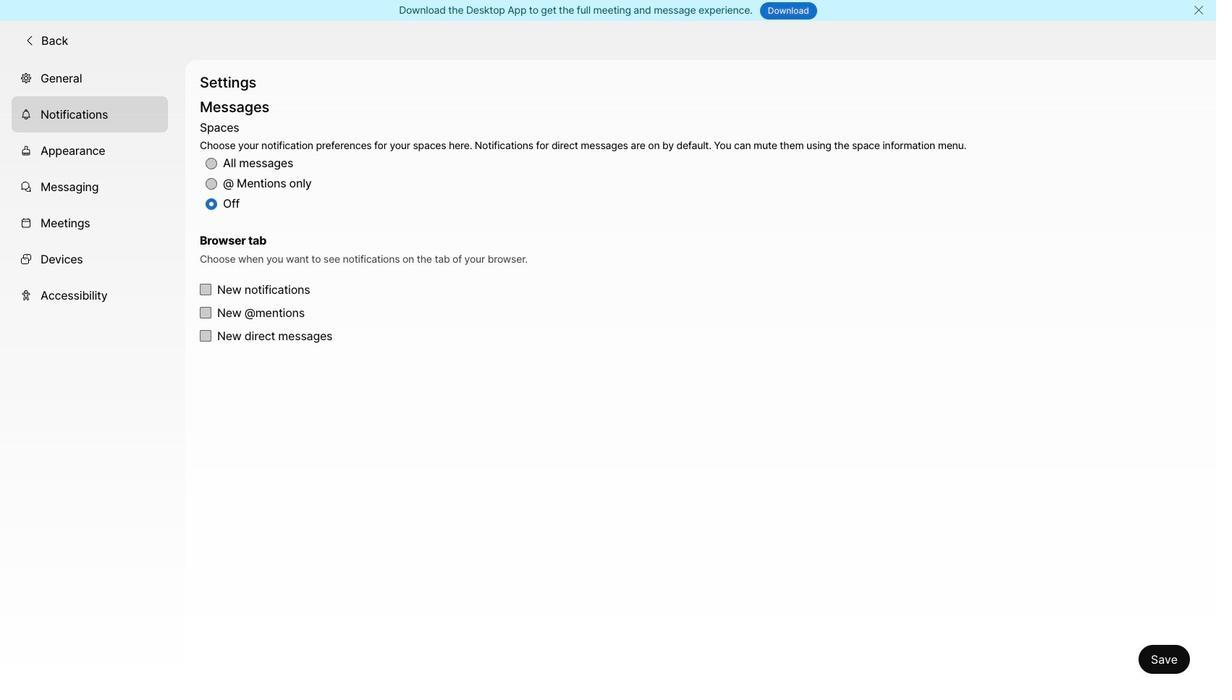 Task type: vqa. For each thing, say whether or not it's contained in the screenshot.
SEARCH_18 image
no



Task type: locate. For each thing, give the bounding box(es) containing it.
option group
[[200, 118, 967, 215]]

All messages radio
[[206, 158, 217, 170]]

devices tab
[[12, 241, 168, 277]]

settings navigation
[[0, 60, 185, 698]]

Off radio
[[206, 199, 217, 210]]

general tab
[[12, 60, 168, 96]]

messaging tab
[[12, 169, 168, 205]]



Task type: describe. For each thing, give the bounding box(es) containing it.
@ Mentions only radio
[[206, 178, 217, 190]]

accessibility tab
[[12, 277, 168, 313]]

meetings tab
[[12, 205, 168, 241]]

notifications tab
[[12, 96, 168, 132]]

cancel_16 image
[[1194, 4, 1205, 16]]

appearance tab
[[12, 132, 168, 169]]



